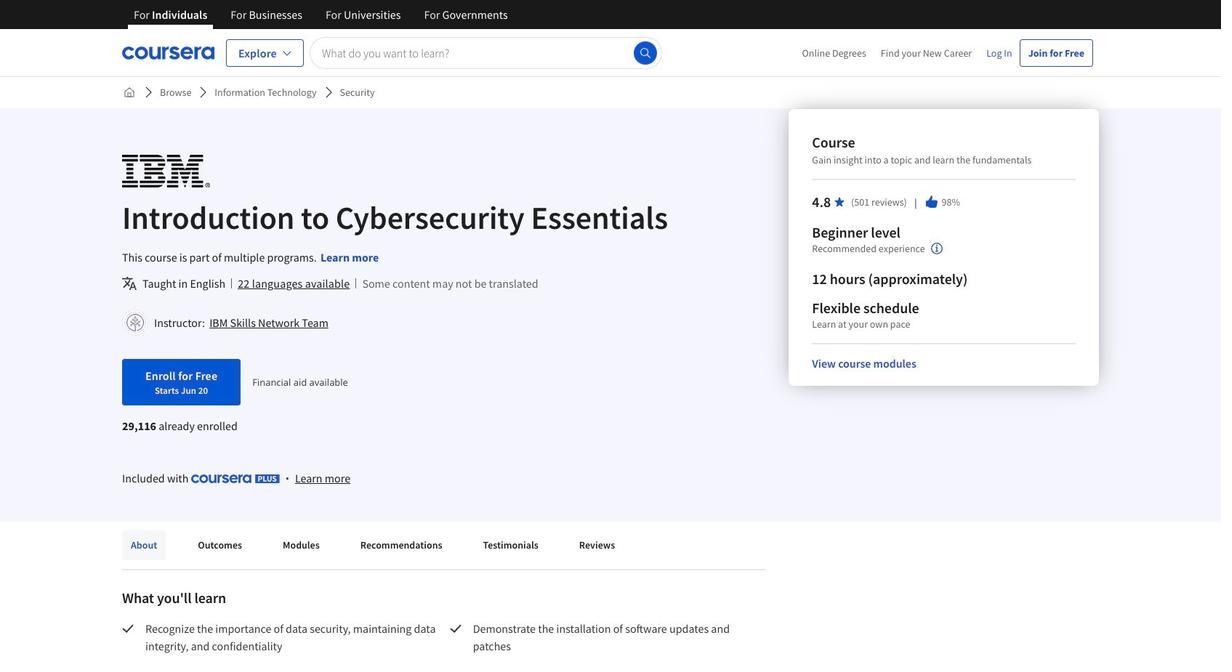 Task type: describe. For each thing, give the bounding box(es) containing it.
ibm image
[[122, 155, 210, 188]]

coursera image
[[122, 41, 215, 64]]

home image
[[124, 87, 135, 98]]

information about difficulty level pre-requisites. image
[[931, 243, 943, 255]]

banner navigation
[[122, 0, 520, 29]]



Task type: vqa. For each thing, say whether or not it's contained in the screenshot.
What do you want to learn? text field at top
yes



Task type: locate. For each thing, give the bounding box(es) containing it.
ibm skills network team image
[[124, 312, 146, 334]]

None search field
[[310, 37, 663, 69]]

What do you want to learn? text field
[[310, 37, 663, 69]]

coursera plus image
[[191, 475, 280, 484]]



